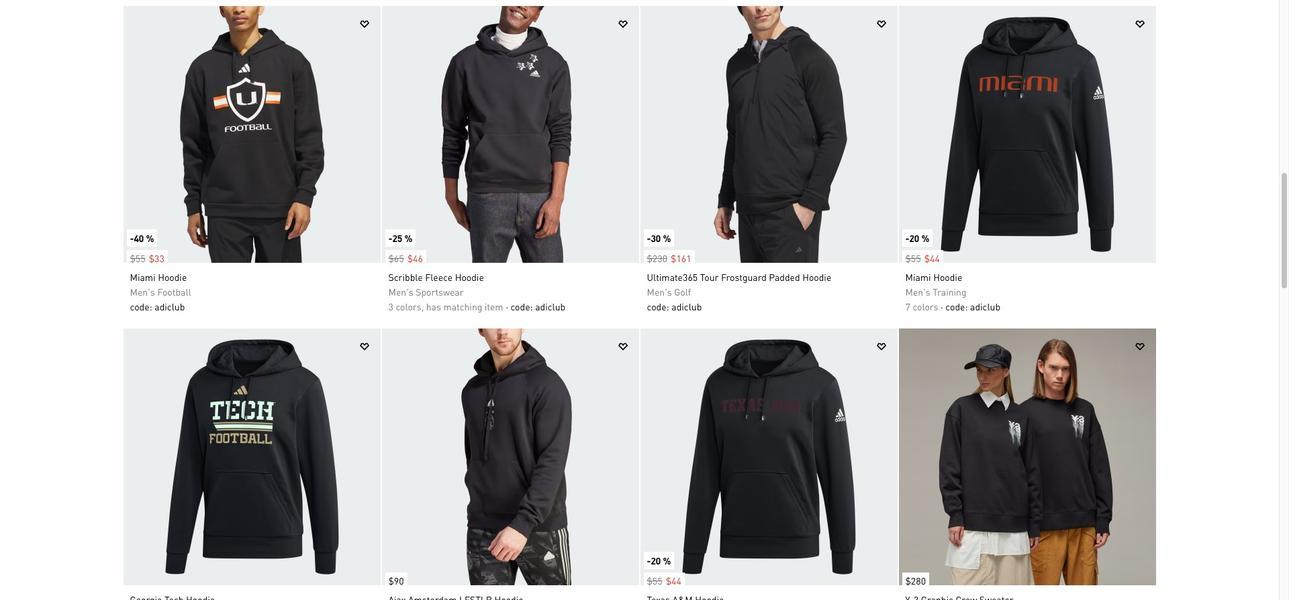 Task type: locate. For each thing, give the bounding box(es) containing it.
$161
[[671, 252, 691, 265]]

$90
[[388, 575, 404, 587]]

adiclub right colors
[[970, 301, 1000, 313]]

0 vertical spatial $55 $44
[[905, 252, 940, 265]]

code: down ultimate365
[[647, 301, 669, 313]]

1 code: from the left
[[130, 301, 152, 313]]

football
[[157, 286, 191, 298]]

0 horizontal spatial -20 %
[[647, 555, 671, 567]]

men's training black texas a&m hoodie image
[[640, 329, 897, 586]]

2 miami from the left
[[905, 271, 931, 283]]

miami hoodie men's football code: adiclub
[[130, 271, 191, 313]]

hoodie up training
[[933, 271, 962, 283]]

· right item
[[506, 301, 508, 313]]

0 horizontal spatial $44
[[666, 575, 681, 587]]

0 horizontal spatial ·
[[506, 301, 508, 313]]

% for scribble fleece hoodie men's sportswear 3 colors, has matching item · code: adiclub
[[404, 232, 412, 244]]

adiclub down football
[[155, 301, 185, 313]]

men's down ultimate365
[[647, 286, 672, 298]]

- for miami hoodie men's football code: adiclub
[[130, 232, 134, 244]]

1 horizontal spatial $55
[[647, 575, 662, 587]]

- for miami hoodie men's training 7 colors · code: adiclub
[[905, 232, 909, 244]]

$55 $33
[[130, 252, 164, 265]]

adiclub down "golf"
[[672, 301, 702, 313]]

1 vertical spatial $44
[[666, 575, 681, 587]]

training
[[933, 286, 966, 298]]

$44 for the men's training black miami hoodie image
[[924, 252, 940, 265]]

1 horizontal spatial 20
[[909, 232, 919, 244]]

miami inside miami hoodie men's football code: adiclub
[[130, 271, 156, 283]]

20 for men's training black texas a&m hoodie image
[[651, 555, 661, 567]]

miami inside miami hoodie men's training 7 colors · code: adiclub
[[905, 271, 931, 283]]

colors,
[[396, 301, 424, 313]]

3 men's from the left
[[647, 286, 672, 298]]

men's up colors
[[905, 286, 930, 298]]

2 hoodie from the left
[[455, 271, 484, 283]]

1 horizontal spatial -20 %
[[905, 232, 929, 244]]

miami for $33
[[130, 271, 156, 283]]

adiclub right item
[[535, 301, 565, 313]]

miami up colors
[[905, 271, 931, 283]]

1 horizontal spatial $44
[[924, 252, 940, 265]]

1 hoodie from the left
[[158, 271, 187, 283]]

men's golf black ultimate365 tour frostguard padded hoodie image
[[640, 6, 897, 263]]

men's training black miami hoodie image
[[899, 6, 1156, 263]]

men's left football
[[130, 286, 155, 298]]

2 · from the left
[[941, 301, 943, 313]]

hoodie
[[158, 271, 187, 283], [455, 271, 484, 283], [802, 271, 831, 283], [933, 271, 962, 283]]

-20 % for the men's training black miami hoodie image
[[905, 232, 929, 244]]

men's inside miami hoodie men's football code: adiclub
[[130, 286, 155, 298]]

hoodie up football
[[158, 271, 187, 283]]

fleece
[[425, 271, 453, 283]]

0 vertical spatial 20
[[909, 232, 919, 244]]

1 vertical spatial -20 %
[[647, 555, 671, 567]]

% for ultimate365 tour frostguard padded hoodie men's golf code: adiclub
[[663, 232, 671, 244]]

1 horizontal spatial ·
[[941, 301, 943, 313]]

1 horizontal spatial miami
[[905, 271, 931, 283]]

4 men's from the left
[[905, 286, 930, 298]]

2 code: from the left
[[511, 301, 533, 313]]

-30 %
[[647, 232, 671, 244]]

$55
[[130, 252, 145, 265], [905, 252, 921, 265], [647, 575, 662, 587]]

3 code: from the left
[[647, 301, 669, 313]]

2 men's from the left
[[388, 286, 413, 298]]

-
[[130, 232, 134, 244], [388, 232, 392, 244], [647, 232, 651, 244], [905, 232, 909, 244], [647, 555, 651, 567]]

men's inside miami hoodie men's training 7 colors · code: adiclub
[[905, 286, 930, 298]]

$280
[[905, 575, 926, 587]]

% for miami hoodie men's football code: adiclub
[[146, 232, 154, 244]]

adiclub
[[155, 301, 185, 313], [535, 301, 565, 313], [672, 301, 702, 313], [970, 301, 1000, 313]]

code: down $55 $33
[[130, 301, 152, 313]]

1 miami from the left
[[130, 271, 156, 283]]

$44
[[924, 252, 940, 265], [666, 575, 681, 587]]

men's inside scribble fleece hoodie men's sportswear 3 colors, has matching item · code: adiclub
[[388, 286, 413, 298]]

2 adiclub from the left
[[535, 301, 565, 313]]

4 adiclub from the left
[[970, 301, 1000, 313]]

adiclub inside ultimate365 tour frostguard padded hoodie men's golf code: adiclub
[[672, 301, 702, 313]]

0 horizontal spatial miami
[[130, 271, 156, 283]]

4 hoodie from the left
[[933, 271, 962, 283]]

hoodie right padded
[[802, 271, 831, 283]]

1 adiclub from the left
[[155, 301, 185, 313]]

code: inside miami hoodie men's football code: adiclub
[[130, 301, 152, 313]]

0 horizontal spatial $55 $44
[[647, 575, 681, 587]]

miami down $55 $33
[[130, 271, 156, 283]]

padded
[[769, 271, 800, 283]]

1 horizontal spatial $55 $44
[[905, 252, 940, 265]]

men's down scribble
[[388, 286, 413, 298]]

$55 $44
[[905, 252, 940, 265], [647, 575, 681, 587]]

1 vertical spatial 20
[[651, 555, 661, 567]]

men's football black georgia tech hoodie image
[[123, 329, 380, 586]]

3 adiclub from the left
[[672, 301, 702, 313]]

1 men's from the left
[[130, 286, 155, 298]]

$230
[[647, 252, 667, 265]]

$230 $161
[[647, 252, 691, 265]]

1 vertical spatial $55 $44
[[647, 575, 681, 587]]

$280 link
[[899, 567, 929, 589]]

1 · from the left
[[506, 301, 508, 313]]

0 vertical spatial -20 %
[[905, 232, 929, 244]]

3 hoodie from the left
[[802, 271, 831, 283]]

men's football black miami hoodie image
[[123, 6, 380, 263]]

men's soccer black ajax amsterdam lfstlr hoodie image
[[382, 329, 639, 586]]

$33
[[149, 252, 164, 265]]

code:
[[130, 301, 152, 313], [511, 301, 533, 313], [647, 301, 669, 313], [945, 301, 968, 313]]

%
[[146, 232, 154, 244], [404, 232, 412, 244], [663, 232, 671, 244], [921, 232, 929, 244], [663, 555, 671, 567]]

miami for $44
[[905, 271, 931, 283]]

·
[[506, 301, 508, 313], [941, 301, 943, 313]]

code: right item
[[511, 301, 533, 313]]

7
[[905, 301, 910, 313]]

miami
[[130, 271, 156, 283], [905, 271, 931, 283]]

code: down training
[[945, 301, 968, 313]]

4 code: from the left
[[945, 301, 968, 313]]

· right colors
[[941, 301, 943, 313]]

$65 $46
[[388, 252, 423, 265]]

colors
[[913, 301, 938, 313]]

% for miami hoodie men's training 7 colors · code: adiclub
[[921, 232, 929, 244]]

0 horizontal spatial $55
[[130, 252, 145, 265]]

30
[[651, 232, 661, 244]]

2 horizontal spatial $55
[[905, 252, 921, 265]]

0 vertical spatial $44
[[924, 252, 940, 265]]

ultimate365
[[647, 271, 698, 283]]

-20 %
[[905, 232, 929, 244], [647, 555, 671, 567]]

men's inside ultimate365 tour frostguard padded hoodie men's golf code: adiclub
[[647, 286, 672, 298]]

tour
[[700, 271, 719, 283]]

ultimate365 tour frostguard padded hoodie men's golf code: adiclub
[[647, 271, 831, 313]]

hoodie up matching
[[455, 271, 484, 283]]

men's
[[130, 286, 155, 298], [388, 286, 413, 298], [647, 286, 672, 298], [905, 286, 930, 298]]

20
[[909, 232, 919, 244], [651, 555, 661, 567]]

0 horizontal spatial 20
[[651, 555, 661, 567]]



Task type: vqa. For each thing, say whether or not it's contained in the screenshot.
Men's Soccer Black Ajax Amsterdam LFSTLR Hoodie IMAGE
yes



Task type: describe. For each thing, give the bounding box(es) containing it.
code: inside miami hoodie men's training 7 colors · code: adiclub
[[945, 301, 968, 313]]

adiclub inside miami hoodie men's football code: adiclub
[[155, 301, 185, 313]]

$55 $44 for men's training black texas a&m hoodie image
[[647, 575, 681, 587]]

20 for the men's training black miami hoodie image
[[909, 232, 919, 244]]

$55 for miami hoodie men's football code: adiclub
[[130, 252, 145, 265]]

$90 link
[[382, 567, 407, 589]]

hoodie inside scribble fleece hoodie men's sportswear 3 colors, has matching item · code: adiclub
[[455, 271, 484, 283]]

$55 $44 for the men's training black miami hoodie image
[[905, 252, 940, 265]]

miami hoodie men's training 7 colors · code: adiclub
[[905, 271, 1000, 313]]

- for scribble fleece hoodie men's sportswear 3 colors, has matching item · code: adiclub
[[388, 232, 392, 244]]

- for ultimate365 tour frostguard padded hoodie men's golf code: adiclub
[[647, 232, 651, 244]]

adiclub inside scribble fleece hoodie men's sportswear 3 colors, has matching item · code: adiclub
[[535, 301, 565, 313]]

$65
[[388, 252, 404, 265]]

y-3 black y-3 graphic crew sweater image
[[899, 329, 1156, 586]]

$44 for men's training black texas a&m hoodie image
[[666, 575, 681, 587]]

hoodie inside miami hoodie men's football code: adiclub
[[158, 271, 187, 283]]

scribble fleece hoodie men's sportswear 3 colors, has matching item · code: adiclub
[[388, 271, 565, 313]]

$46
[[407, 252, 423, 265]]

· inside miami hoodie men's training 7 colors · code: adiclub
[[941, 301, 943, 313]]

40
[[134, 232, 144, 244]]

-20 % for men's training black texas a&m hoodie image
[[647, 555, 671, 567]]

25
[[392, 232, 402, 244]]

· inside scribble fleece hoodie men's sportswear 3 colors, has matching item · code: adiclub
[[506, 301, 508, 313]]

has
[[426, 301, 441, 313]]

3
[[388, 301, 393, 313]]

code: inside scribble fleece hoodie men's sportswear 3 colors, has matching item · code: adiclub
[[511, 301, 533, 313]]

-40 %
[[130, 232, 154, 244]]

matching
[[443, 301, 482, 313]]

men's sportswear black scribble fleece hoodie image
[[382, 6, 639, 263]]

hoodie inside miami hoodie men's training 7 colors · code: adiclub
[[933, 271, 962, 283]]

scribble
[[388, 271, 423, 283]]

code: inside ultimate365 tour frostguard padded hoodie men's golf code: adiclub
[[647, 301, 669, 313]]

sportswear
[[416, 286, 464, 298]]

golf
[[674, 286, 691, 298]]

-25 %
[[388, 232, 412, 244]]

frostguard
[[721, 271, 767, 283]]

adiclub inside miami hoodie men's training 7 colors · code: adiclub
[[970, 301, 1000, 313]]

item
[[485, 301, 503, 313]]

$55 for miami hoodie men's training 7 colors · code: adiclub
[[905, 252, 921, 265]]

hoodie inside ultimate365 tour frostguard padded hoodie men's golf code: adiclub
[[802, 271, 831, 283]]



